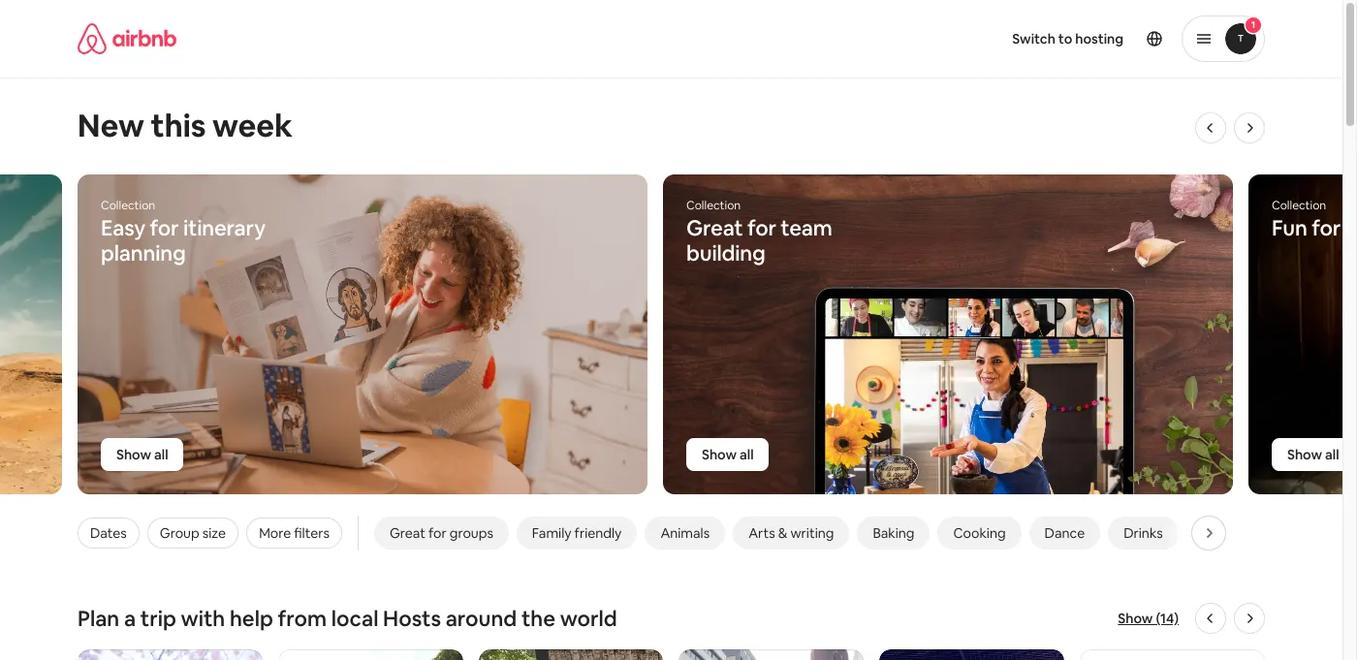 Task type: describe. For each thing, give the bounding box(es) containing it.
animals element
[[661, 525, 710, 542]]

hosts
[[383, 605, 441, 632]]

th
[[1346, 214, 1358, 242]]

show all for building
[[702, 446, 754, 464]]

arts & writing
[[749, 525, 835, 542]]

animals
[[661, 525, 710, 542]]

more
[[259, 525, 291, 542]]

show all for planning
[[116, 446, 168, 464]]

collection great for team building
[[687, 198, 833, 267]]

show all link for building
[[687, 438, 770, 471]]

filters
[[294, 525, 330, 542]]

with
[[181, 605, 225, 632]]

1 button
[[1182, 16, 1266, 62]]

collection easy for itinerary planning
[[101, 198, 266, 267]]

show (14)
[[1119, 610, 1179, 628]]

a
[[124, 605, 136, 632]]

arts & writing button
[[733, 517, 850, 550]]

for inside button
[[429, 525, 447, 542]]

all for planning
[[154, 446, 168, 464]]

dance element
[[1045, 525, 1085, 542]]

dance button
[[1030, 517, 1101, 550]]

(14)
[[1156, 610, 1179, 628]]

trip
[[140, 605, 176, 632]]

show for great for team building
[[702, 446, 737, 464]]

baking
[[873, 525, 915, 542]]

hosting
[[1076, 30, 1124, 48]]

switch to hosting
[[1013, 30, 1124, 48]]

great for groups
[[390, 525, 494, 542]]

dance
[[1045, 525, 1085, 542]]

drinks element
[[1124, 525, 1164, 542]]

collection for great
[[687, 198, 741, 213]]

family friendly button
[[517, 517, 638, 550]]

itinerary
[[183, 214, 266, 242]]

size
[[202, 525, 226, 542]]

cooking element
[[954, 525, 1006, 542]]

plan a trip with help from local hosts around the world
[[78, 605, 618, 632]]

team
[[781, 214, 833, 242]]

building
[[687, 240, 766, 267]]

great for groups element
[[390, 525, 494, 542]]

for for team
[[748, 214, 777, 242]]

great inside collection great for team building
[[687, 214, 743, 242]]

collection fun for th
[[1273, 198, 1358, 242]]

for for itinerary
[[150, 214, 179, 242]]

baking element
[[873, 525, 915, 542]]

arts & writing element
[[749, 525, 835, 542]]

new
[[78, 106, 144, 145]]

cooking button
[[938, 517, 1022, 550]]

profile element
[[840, 0, 1266, 78]]

collection for easy
[[101, 198, 155, 213]]

3 all from the left
[[1326, 446, 1340, 464]]



Task type: locate. For each thing, give the bounding box(es) containing it.
1 horizontal spatial show all link
[[687, 438, 770, 471]]

help
[[230, 605, 273, 632]]

3 collection from the left
[[1273, 198, 1327, 213]]

for
[[150, 214, 179, 242], [748, 214, 777, 242], [1313, 214, 1341, 242], [429, 525, 447, 542]]

&
[[779, 525, 788, 542]]

show for fun for th
[[1288, 446, 1323, 464]]

friendly
[[575, 525, 622, 542]]

1 vertical spatial great
[[390, 525, 426, 542]]

collection for fun
[[1273, 198, 1327, 213]]

drinks
[[1124, 525, 1164, 542]]

groups
[[450, 525, 494, 542]]

new this week
[[78, 106, 293, 145]]

animals button
[[645, 517, 726, 550]]

show
[[116, 446, 151, 464], [702, 446, 737, 464], [1288, 446, 1323, 464], [1119, 610, 1154, 628]]

3 show all from the left
[[1288, 446, 1340, 464]]

local
[[331, 605, 379, 632]]

show all link for planning
[[101, 438, 184, 471]]

writing
[[791, 525, 835, 542]]

great for groups button
[[374, 517, 509, 550]]

0 horizontal spatial all
[[154, 446, 168, 464]]

0 horizontal spatial collection
[[101, 198, 155, 213]]

entertainment element
[[1202, 525, 1293, 542]]

2 show all link from the left
[[687, 438, 770, 471]]

easy
[[101, 214, 146, 242]]

more filters
[[259, 525, 330, 542]]

great inside button
[[390, 525, 426, 542]]

switch
[[1013, 30, 1056, 48]]

for for th
[[1313, 214, 1341, 242]]

1 horizontal spatial collection
[[687, 198, 741, 213]]

collection
[[101, 198, 155, 213], [687, 198, 741, 213], [1273, 198, 1327, 213]]

planning
[[101, 240, 186, 267]]

for inside collection great for team building
[[748, 214, 777, 242]]

this week
[[151, 106, 293, 145]]

fun
[[1273, 214, 1308, 242]]

family friendly element
[[532, 525, 622, 542]]

2 all from the left
[[740, 446, 754, 464]]

3 show all link from the left
[[1273, 438, 1355, 471]]

for left team
[[748, 214, 777, 242]]

group size button
[[147, 518, 239, 549]]

world
[[560, 605, 618, 632]]

baking button
[[858, 517, 931, 550]]

all
[[154, 446, 168, 464], [740, 446, 754, 464], [1326, 446, 1340, 464]]

to
[[1059, 30, 1073, 48]]

0 vertical spatial great
[[687, 214, 743, 242]]

switch to hosting link
[[1001, 18, 1136, 59]]

collection inside collection easy for itinerary planning
[[101, 198, 155, 213]]

2 horizontal spatial all
[[1326, 446, 1340, 464]]

more filters button
[[246, 518, 342, 549]]

the
[[522, 605, 556, 632]]

show all link
[[101, 438, 184, 471], [687, 438, 770, 471], [1273, 438, 1355, 471]]

plan
[[78, 605, 120, 632]]

collection up fun
[[1273, 198, 1327, 213]]

1 collection from the left
[[101, 198, 155, 213]]

group
[[160, 525, 200, 542]]

entertainment button
[[1187, 517, 1308, 550]]

new this week group
[[0, 174, 1358, 496]]

for left th
[[1313, 214, 1341, 242]]

show all
[[116, 446, 168, 464], [702, 446, 754, 464], [1288, 446, 1340, 464]]

0 horizontal spatial great
[[390, 525, 426, 542]]

collection up building
[[687, 198, 741, 213]]

2 horizontal spatial show all
[[1288, 446, 1340, 464]]

great
[[687, 214, 743, 242], [390, 525, 426, 542]]

0 horizontal spatial show all
[[116, 446, 168, 464]]

collection up the easy
[[101, 198, 155, 213]]

0 horizontal spatial show all link
[[101, 438, 184, 471]]

1 show all link from the left
[[101, 438, 184, 471]]

for left groups
[[429, 525, 447, 542]]

2 horizontal spatial show all link
[[1273, 438, 1355, 471]]

for right the easy
[[150, 214, 179, 242]]

arts
[[749, 525, 776, 542]]

1 horizontal spatial show all
[[702, 446, 754, 464]]

2 show all from the left
[[702, 446, 754, 464]]

show for easy for itinerary planning
[[116, 446, 151, 464]]

1
[[1252, 18, 1256, 31]]

for inside collection easy for itinerary planning
[[150, 214, 179, 242]]

entertainment
[[1202, 525, 1293, 542]]

2 horizontal spatial collection
[[1273, 198, 1327, 213]]

drinks button
[[1109, 517, 1179, 550]]

dates button
[[78, 518, 139, 549]]

1 horizontal spatial great
[[687, 214, 743, 242]]

1 show all from the left
[[116, 446, 168, 464]]

around
[[446, 605, 517, 632]]

dates
[[90, 525, 127, 542]]

cooking
[[954, 525, 1006, 542]]

from
[[278, 605, 327, 632]]

all for building
[[740, 446, 754, 464]]

show (14) link
[[1119, 609, 1179, 629]]

for inside collection fun for th
[[1313, 214, 1341, 242]]

2 collection from the left
[[687, 198, 741, 213]]

great left team
[[687, 214, 743, 242]]

family friendly
[[532, 525, 622, 542]]

1 all from the left
[[154, 446, 168, 464]]

1 horizontal spatial all
[[740, 446, 754, 464]]

collection inside collection fun for th
[[1273, 198, 1327, 213]]

group size
[[160, 525, 226, 542]]

collection inside collection great for team building
[[687, 198, 741, 213]]

family
[[532, 525, 572, 542]]

great left groups
[[390, 525, 426, 542]]



Task type: vqa. For each thing, say whether or not it's contained in the screenshot.
· related to Wujie Township, Taiwan Hosted by 姿華 5 nights · Dec 24 – 29 $2,805 AUD total before taxes
no



